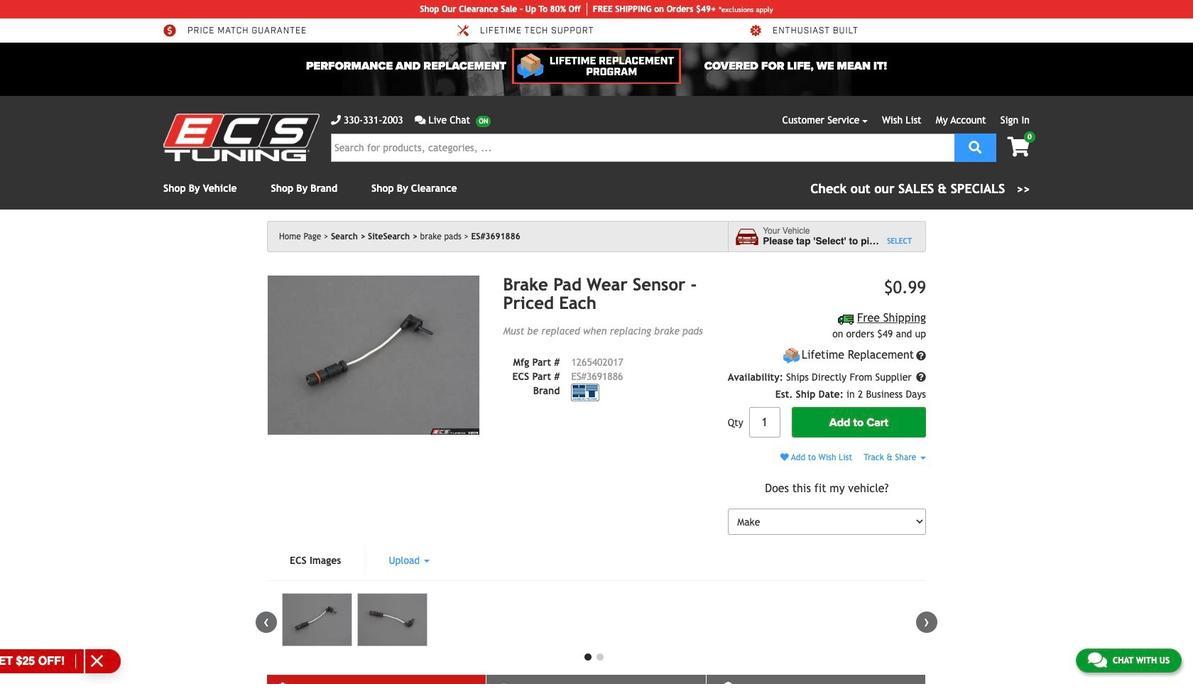 Task type: locate. For each thing, give the bounding box(es) containing it.
Search text field
[[331, 134, 955, 162]]

phone image
[[331, 115, 341, 125]]

es#3691886 - 1265402017 - brake pad wear sensor - priced each - must be replaced when replacing brake pads - hamburg tech - mercedes benz image
[[267, 275, 481, 435], [282, 593, 353, 647], [357, 593, 428, 647]]

free shipping image
[[838, 314, 855, 324]]

None text field
[[749, 407, 781, 438]]

this product is lifetime replacement eligible image
[[783, 347, 801, 365]]

shopping cart image
[[1008, 137, 1030, 157]]



Task type: describe. For each thing, give the bounding box(es) containing it.
question circle image
[[917, 351, 926, 361]]

lifetime replacement program banner image
[[512, 48, 681, 84]]

ecs tuning image
[[163, 114, 320, 161]]

comments image
[[415, 115, 426, 125]]

heart image
[[781, 453, 789, 462]]

question circle image
[[917, 372, 926, 382]]

comments image
[[1088, 651, 1108, 669]]

hamburg tech image
[[571, 383, 600, 401]]

search image
[[969, 140, 982, 153]]



Task type: vqa. For each thing, say whether or not it's contained in the screenshot.
sell.
no



